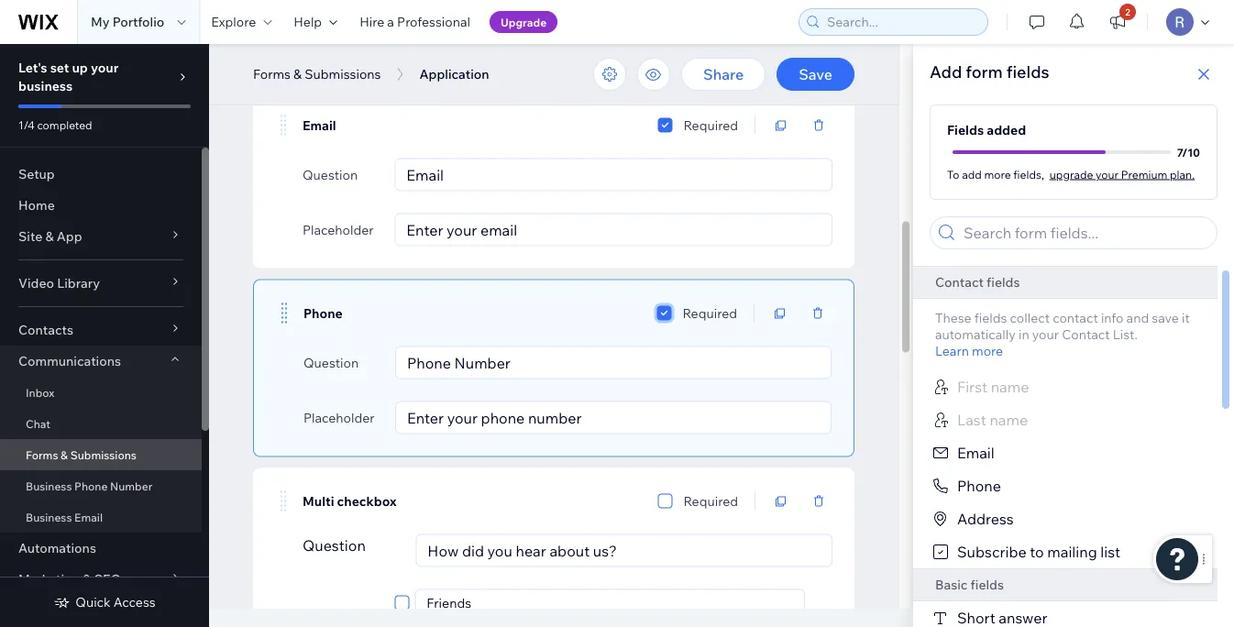 Task type: describe. For each thing, give the bounding box(es) containing it.
email inside "link"
[[74, 510, 103, 524]]

2 vertical spatial add placeholder text… field
[[402, 402, 825, 433]]

1/4 completed
[[18, 118, 92, 132]]

& for the forms & submissions button
[[294, 66, 302, 82]]

setup link
[[0, 159, 202, 190]]

let's set up your business
[[18, 60, 119, 94]]

plan.
[[1170, 167, 1195, 181]]

business for business email
[[26, 510, 72, 524]]

automations
[[18, 540, 96, 556]]

upgrade
[[501, 15, 547, 29]]

chat
[[26, 417, 50, 430]]

0 vertical spatial placeholder
[[303, 34, 374, 50]]

contact fields
[[935, 274, 1020, 290]]

sidebar element
[[0, 44, 209, 627]]

hire a professional link
[[349, 0, 481, 44]]

0 horizontal spatial contact
[[935, 274, 984, 290]]

seo
[[94, 571, 121, 587]]

contacts
[[18, 322, 73, 338]]

save
[[799, 65, 833, 83]]

type your question here... field for email
[[401, 159, 826, 190]]

business phone number
[[26, 479, 152, 493]]

and
[[1127, 310, 1149, 326]]

video library
[[18, 275, 100, 291]]

forms for forms & submissions "link"
[[26, 448, 58, 462]]

fields
[[947, 122, 984, 138]]

number
[[110, 479, 152, 493]]

mailing
[[1047, 543, 1097, 561]]

save button
[[777, 58, 855, 91]]

7
[[1177, 145, 1182, 159]]

added
[[987, 122, 1026, 138]]

phone inside sidebar 'element'
[[74, 479, 108, 493]]

explore
[[211, 14, 256, 30]]

7 / 10
[[1177, 145, 1200, 159]]

add
[[930, 61, 962, 82]]

quick access
[[75, 594, 156, 610]]

list.
[[1113, 326, 1138, 342]]

these fields collect contact info and save it automatically in your contact list. learn more
[[935, 310, 1190, 359]]

question for multi checkbox
[[303, 536, 366, 554]]

& for forms & submissions "link"
[[61, 448, 68, 462]]

first
[[957, 378, 988, 396]]

2
[[1125, 6, 1130, 17]]

share
[[703, 65, 744, 83]]

upgrade
[[1050, 167, 1093, 181]]

to add more fields, upgrade your premium plan.
[[947, 167, 1195, 181]]

2 horizontal spatial email
[[957, 444, 995, 462]]

my portfolio
[[91, 14, 164, 30]]

forms & submissions link
[[0, 439, 202, 470]]

multi
[[303, 493, 334, 509]]

library
[[57, 275, 100, 291]]

& for marketing & seo popup button
[[83, 571, 91, 587]]

placeholder for phone
[[304, 409, 375, 425]]

name for first name
[[991, 378, 1029, 396]]

marketing & seo button
[[0, 564, 202, 595]]

to
[[1030, 543, 1044, 561]]

add
[[962, 167, 982, 181]]

to
[[947, 167, 960, 181]]

submissions for the forms & submissions button
[[305, 66, 381, 82]]

application button
[[410, 61, 498, 88]]

site & app
[[18, 228, 82, 244]]

video library button
[[0, 268, 202, 299]]

portfolio
[[112, 14, 164, 30]]

required for email
[[684, 117, 738, 133]]

1/4
[[18, 118, 35, 132]]

help
[[294, 14, 322, 30]]

address
[[957, 510, 1014, 528]]

1 horizontal spatial email
[[303, 117, 336, 133]]

last
[[957, 411, 986, 429]]

& for site & app dropdown button at the left of the page
[[45, 228, 54, 244]]

fields added
[[947, 122, 1026, 138]]

basic
[[935, 577, 968, 593]]

list
[[1101, 543, 1121, 561]]

contact
[[1053, 310, 1098, 326]]

business phone number link
[[0, 470, 202, 502]]

upgrade button
[[490, 11, 558, 33]]

fields for basic
[[971, 577, 1004, 593]]

let's
[[18, 60, 47, 76]]

business email
[[26, 510, 103, 524]]

premium
[[1121, 167, 1168, 181]]

subscribe
[[957, 543, 1027, 561]]

form
[[966, 61, 1003, 82]]

more inside these fields collect contact info and save it automatically in your contact list. learn more
[[972, 343, 1003, 359]]

contacts button
[[0, 315, 202, 346]]



Task type: vqa. For each thing, say whether or not it's contained in the screenshot.
10
yes



Task type: locate. For each thing, give the bounding box(es) containing it.
business inside business email "link"
[[26, 510, 72, 524]]

quick access button
[[53, 594, 156, 611]]

1 horizontal spatial forms & submissions
[[253, 66, 381, 82]]

2 vertical spatial question
[[303, 536, 366, 554]]

2 horizontal spatial phone
[[957, 477, 1001, 495]]

0 vertical spatial name
[[991, 378, 1029, 396]]

marketing
[[18, 571, 80, 587]]

these
[[935, 310, 972, 326]]

fields up collect
[[987, 274, 1020, 290]]

forms inside button
[[253, 66, 291, 82]]

type your question here... field for multi checkbox
[[422, 535, 826, 566]]

fields for contact
[[987, 274, 1020, 290]]

name for last name
[[990, 411, 1028, 429]]

forms for the forms & submissions button
[[253, 66, 291, 82]]

1 vertical spatial email
[[957, 444, 995, 462]]

up
[[72, 60, 88, 76]]

0 vertical spatial business
[[26, 479, 72, 493]]

None checkbox
[[657, 302, 672, 324], [395, 592, 409, 614], [657, 302, 672, 324], [395, 592, 409, 614]]

1 horizontal spatial contact
[[1062, 326, 1110, 342]]

0 horizontal spatial forms & submissions
[[26, 448, 137, 462]]

& inside dropdown button
[[45, 228, 54, 244]]

contact
[[935, 274, 984, 290], [1062, 326, 1110, 342]]

forms & submissions for the forms & submissions button
[[253, 66, 381, 82]]

marketing & seo
[[18, 571, 121, 587]]

more
[[984, 167, 1011, 181], [972, 343, 1003, 359]]

& right "site" at the top
[[45, 228, 54, 244]]

your inside these fields collect contact info and save it automatically in your contact list. learn more
[[1032, 326, 1059, 342]]

contact down contact
[[1062, 326, 1110, 342]]

professional
[[397, 14, 470, 30]]

your right up
[[91, 60, 119, 76]]

10
[[1188, 145, 1200, 159]]

last name
[[957, 411, 1028, 429]]

forms & submissions down 'help' button at the left of the page
[[253, 66, 381, 82]]

2 button
[[1098, 0, 1138, 44]]

hire
[[360, 14, 384, 30]]

0 horizontal spatial forms
[[26, 448, 58, 462]]

your right upgrade
[[1096, 167, 1119, 181]]

fields up automatically
[[975, 310, 1007, 326]]

0 horizontal spatial submissions
[[70, 448, 137, 462]]

1 vertical spatial name
[[990, 411, 1028, 429]]

home
[[18, 197, 55, 213]]

your
[[91, 60, 119, 76], [1096, 167, 1119, 181], [1032, 326, 1059, 342]]

submissions
[[305, 66, 381, 82], [70, 448, 137, 462]]

fields for these
[[975, 310, 1007, 326]]

Search form fields... field
[[958, 217, 1211, 248]]

1 vertical spatial required
[[683, 305, 737, 321]]

set
[[50, 60, 69, 76]]

site & app button
[[0, 221, 202, 252]]

contact inside these fields collect contact info and save it automatically in your contact list. learn more
[[1062, 326, 1110, 342]]

Enter a choice... field
[[421, 590, 799, 616]]

fields down subscribe
[[971, 577, 1004, 593]]

add form fields
[[930, 61, 1050, 82]]

video
[[18, 275, 54, 291]]

& down help
[[294, 66, 302, 82]]

required for phone
[[683, 305, 737, 321]]

required for multi checkbox
[[684, 493, 738, 509]]

Type your question here... field
[[401, 159, 826, 190], [402, 347, 825, 378], [422, 535, 826, 566]]

0 vertical spatial forms
[[253, 66, 291, 82]]

upgrade your premium plan. button
[[1050, 166, 1195, 182]]

0 vertical spatial type your question here... field
[[401, 159, 826, 190]]

& left seo
[[83, 571, 91, 587]]

fields,
[[1014, 167, 1044, 181]]

0 vertical spatial add placeholder text… field
[[401, 27, 826, 58]]

1 vertical spatial forms
[[26, 448, 58, 462]]

0 vertical spatial required
[[684, 117, 738, 133]]

0 vertical spatial submissions
[[305, 66, 381, 82]]

name
[[991, 378, 1029, 396], [990, 411, 1028, 429]]

automations link
[[0, 533, 202, 564]]

business email link
[[0, 502, 202, 533]]

/
[[1182, 145, 1188, 159]]

2 business from the top
[[26, 510, 72, 524]]

inbox
[[26, 386, 54, 399]]

1 horizontal spatial submissions
[[305, 66, 381, 82]]

business
[[18, 78, 73, 94]]

email down business phone number
[[74, 510, 103, 524]]

Search... field
[[822, 9, 982, 35]]

0 horizontal spatial phone
[[74, 479, 108, 493]]

1 vertical spatial add placeholder text… field
[[401, 214, 826, 245]]

submissions inside "link"
[[70, 448, 137, 462]]

question for phone
[[304, 354, 359, 370]]

0 vertical spatial more
[[984, 167, 1011, 181]]

forms & submissions inside "link"
[[26, 448, 137, 462]]

0 vertical spatial email
[[303, 117, 336, 133]]

it
[[1182, 310, 1190, 326]]

1 vertical spatial your
[[1096, 167, 1119, 181]]

business inside business phone number link
[[26, 479, 72, 493]]

automatically
[[935, 326, 1016, 342]]

learn more link
[[935, 343, 1003, 359]]

required
[[684, 117, 738, 133], [683, 305, 737, 321], [684, 493, 738, 509]]

access
[[114, 594, 156, 610]]

1 vertical spatial more
[[972, 343, 1003, 359]]

question for email
[[303, 166, 358, 182]]

& up business phone number
[[61, 448, 68, 462]]

1 business from the top
[[26, 479, 72, 493]]

0 vertical spatial contact
[[935, 274, 984, 290]]

2 vertical spatial required
[[684, 493, 738, 509]]

share button
[[681, 58, 766, 91]]

& inside button
[[294, 66, 302, 82]]

2 vertical spatial email
[[74, 510, 103, 524]]

app
[[57, 228, 82, 244]]

fields
[[1007, 61, 1050, 82], [987, 274, 1020, 290], [975, 310, 1007, 326], [971, 577, 1004, 593]]

business for business phone number
[[26, 479, 72, 493]]

1 vertical spatial business
[[26, 510, 72, 524]]

inbox link
[[0, 377, 202, 408]]

your inside let's set up your business
[[91, 60, 119, 76]]

site
[[18, 228, 42, 244]]

1 vertical spatial type your question here... field
[[402, 347, 825, 378]]

more right add
[[984, 167, 1011, 181]]

1 vertical spatial submissions
[[70, 448, 137, 462]]

0 vertical spatial your
[[91, 60, 119, 76]]

forms & submissions for forms & submissions "link"
[[26, 448, 137, 462]]

forms down the explore
[[253, 66, 291, 82]]

first name
[[957, 378, 1029, 396]]

completed
[[37, 118, 92, 132]]

collect
[[1010, 310, 1050, 326]]

0 horizontal spatial email
[[74, 510, 103, 524]]

communications button
[[0, 346, 202, 377]]

save
[[1152, 310, 1179, 326]]

2 horizontal spatial your
[[1096, 167, 1119, 181]]

submissions down 'help' button at the left of the page
[[305, 66, 381, 82]]

contact up 'these'
[[935, 274, 984, 290]]

0 vertical spatial forms & submissions
[[253, 66, 381, 82]]

hire a professional
[[360, 14, 470, 30]]

checkbox
[[337, 493, 397, 509]]

& inside "link"
[[61, 448, 68, 462]]

my
[[91, 14, 110, 30]]

chat link
[[0, 408, 202, 439]]

basic fields
[[935, 577, 1004, 593]]

subscribe to mailing list
[[957, 543, 1121, 561]]

1 horizontal spatial phone
[[304, 305, 343, 321]]

name down first name
[[990, 411, 1028, 429]]

submissions down 'chat' "link"
[[70, 448, 137, 462]]

0 horizontal spatial your
[[91, 60, 119, 76]]

more down automatically
[[972, 343, 1003, 359]]

1 horizontal spatial your
[[1032, 326, 1059, 342]]

placeholder for email
[[303, 221, 374, 237]]

your right in
[[1032, 326, 1059, 342]]

business up business email
[[26, 479, 72, 493]]

2 vertical spatial type your question here... field
[[422, 535, 826, 566]]

home link
[[0, 190, 202, 221]]

setup
[[18, 166, 55, 182]]

submissions for forms & submissions "link"
[[70, 448, 137, 462]]

a
[[387, 14, 394, 30]]

learn
[[935, 343, 969, 359]]

communications
[[18, 353, 121, 369]]

in
[[1019, 326, 1029, 342]]

Add placeholder text… field
[[401, 27, 826, 58], [401, 214, 826, 245], [402, 402, 825, 433]]

1 vertical spatial question
[[304, 354, 359, 370]]

0 vertical spatial question
[[303, 166, 358, 182]]

placeholder
[[303, 34, 374, 50], [303, 221, 374, 237], [304, 409, 375, 425]]

multi checkbox
[[303, 493, 397, 509]]

2 vertical spatial placeholder
[[304, 409, 375, 425]]

&
[[294, 66, 302, 82], [45, 228, 54, 244], [61, 448, 68, 462], [83, 571, 91, 587]]

fields right form
[[1007, 61, 1050, 82]]

1 vertical spatial contact
[[1062, 326, 1110, 342]]

email down the last
[[957, 444, 995, 462]]

forms
[[253, 66, 291, 82], [26, 448, 58, 462]]

fields inside these fields collect contact info and save it automatically in your contact list. learn more
[[975, 310, 1007, 326]]

1 vertical spatial placeholder
[[303, 221, 374, 237]]

forms & submissions up business phone number
[[26, 448, 137, 462]]

question
[[303, 166, 358, 182], [304, 354, 359, 370], [303, 536, 366, 554]]

1 vertical spatial forms & submissions
[[26, 448, 137, 462]]

None checkbox
[[658, 114, 673, 136], [658, 490, 673, 512], [658, 114, 673, 136], [658, 490, 673, 512]]

application
[[419, 66, 489, 82]]

& inside popup button
[[83, 571, 91, 587]]

2 vertical spatial your
[[1032, 326, 1059, 342]]

forms & submissions inside button
[[253, 66, 381, 82]]

info
[[1101, 310, 1124, 326]]

1 horizontal spatial forms
[[253, 66, 291, 82]]

email down the forms & submissions button
[[303, 117, 336, 133]]

name up last name
[[991, 378, 1029, 396]]

quick
[[75, 594, 111, 610]]

forms down chat
[[26, 448, 58, 462]]

forms & submissions button
[[244, 61, 390, 88]]

submissions inside button
[[305, 66, 381, 82]]

forms inside "link"
[[26, 448, 58, 462]]

help button
[[283, 0, 349, 44]]

business up automations
[[26, 510, 72, 524]]



